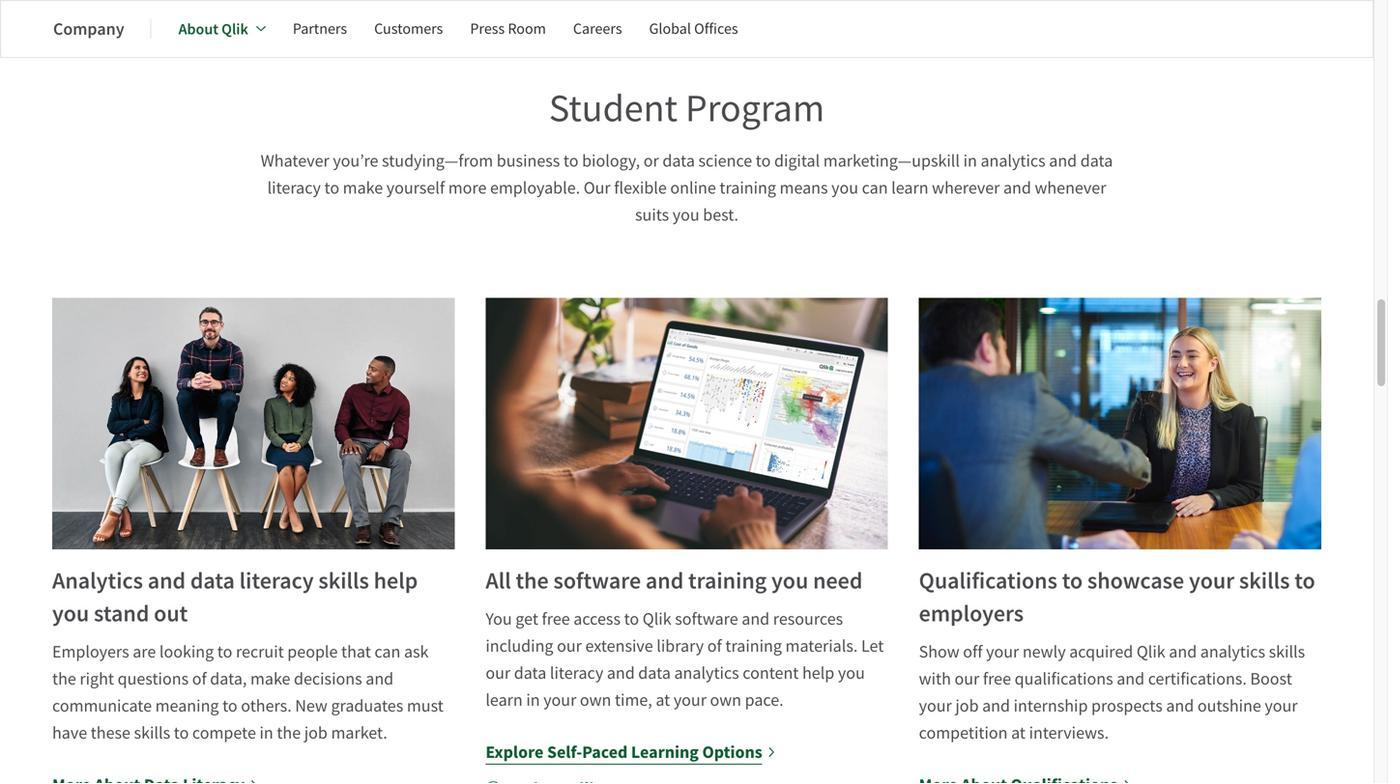 Task type: describe. For each thing, give the bounding box(es) containing it.
that
[[341, 641, 371, 663]]

analytics and data literacy skills help you stand out
[[52, 566, 418, 630]]

0 horizontal spatial the
[[52, 668, 76, 690]]

showcase
[[1087, 566, 1184, 597]]

acquired
[[1069, 641, 1133, 663]]

customers link
[[374, 6, 443, 52]]

you up resources
[[771, 566, 808, 597]]

global offices
[[649, 19, 738, 39]]

analytics inside show off your newly acquired qlik and analytics skills with our free qualifications and certifications. boost your job and internship prospects and outshine your competition at interviews.
[[1200, 641, 1265, 663]]

out
[[154, 599, 188, 630]]

explore self-paced learning options
[[486, 741, 762, 764]]

and up whenever at right
[[1049, 150, 1077, 172]]

science
[[698, 150, 752, 172]]

your right off
[[986, 641, 1019, 663]]

literacy inside analytics and data literacy skills help you stand out
[[239, 566, 314, 597]]

1 own from the left
[[580, 689, 611, 712]]

have
[[52, 722, 87, 745]]

and inside analytics and data literacy skills help you stand out
[[148, 566, 186, 597]]

others.
[[241, 695, 292, 718]]

stand
[[94, 599, 149, 630]]

in inside employers are looking to recruit people that can ask the right questions of data, make decisions and communicate meaning to others. new graduates must have these skills to compete in the job market.
[[260, 722, 273, 745]]

materials.
[[785, 635, 858, 658]]

meaning
[[155, 695, 219, 718]]

skills inside employers are looking to recruit people that can ask the right questions of data, make decisions and communicate meaning to others. new graduates must have these skills to compete in the job market.
[[134, 722, 170, 745]]

about qlik
[[178, 19, 248, 39]]

qualifications to showcase your skills to employers
[[919, 566, 1315, 630]]

and down certifications.
[[1166, 695, 1194, 718]]

in inside you get free access to qlik software and resources including our extensive library of training materials. let our data literacy and data analytics content help you learn in your own time, at your own pace.
[[526, 689, 540, 712]]

resources
[[773, 608, 843, 631]]

explore self-paced learning options link
[[486, 739, 777, 766]]

communicate
[[52, 695, 152, 718]]

suits
[[635, 204, 669, 226]]

data up whenever at right
[[1080, 150, 1113, 172]]

press
[[470, 19, 505, 39]]

skills inside show off your newly acquired qlik and analytics skills with our free qualifications and certifications. boost your job and internship prospects and outshine your competition at interviews.
[[1269, 641, 1305, 663]]

studying—from
[[382, 150, 493, 172]]

qlik inside company menu bar
[[222, 19, 248, 39]]

free inside show off your newly acquired qlik and analytics skills with our free qualifications and certifications. boost your job and internship prospects and outshine your competition at interviews.
[[983, 668, 1011, 690]]

you're
[[333, 150, 378, 172]]

best.
[[703, 204, 739, 226]]

whenever
[[1035, 177, 1106, 199]]

you inside analytics and data literacy skills help you stand out
[[52, 599, 89, 630]]

can inside whatever you're studying—from business to biology, or data science to digital marketing—upskill in analytics and data literacy to make yourself more employable. our flexible online training means you can learn wherever and whenever suits you best.
[[862, 177, 888, 199]]

new
[[295, 695, 328, 718]]

careers
[[573, 19, 622, 39]]

analytics
[[52, 566, 143, 597]]

at inside show off your newly acquired qlik and analytics skills with our free qualifications and certifications. boost your job and internship prospects and outshine your competition at interviews.
[[1011, 722, 1026, 745]]

global
[[649, 19, 691, 39]]

competition
[[919, 722, 1008, 745]]

means
[[780, 177, 828, 199]]

data right or
[[662, 150, 695, 172]]

whatever
[[261, 150, 329, 172]]

newly
[[1023, 641, 1066, 663]]

employable.
[[490, 177, 580, 199]]

training inside you get free access to qlik software and resources including our extensive library of training materials. let our data literacy and data analytics content help you learn in your own time, at your own pace.
[[725, 635, 782, 658]]

skills inside qualifications to showcase your skills to employers
[[1239, 566, 1290, 597]]

2 own from the left
[[710, 689, 741, 712]]

show off your newly acquired qlik and analytics skills with our free qualifications and certifications. boost your job and internship prospects and outshine your competition at interviews.
[[919, 641, 1305, 745]]

more
[[448, 177, 487, 199]]

decisions
[[294, 668, 362, 690]]

qualifications
[[919, 566, 1057, 597]]

1 vertical spatial training
[[688, 566, 767, 597]]

all the software and training you need
[[486, 566, 863, 597]]

0 horizontal spatial software
[[553, 566, 641, 597]]

your inside qualifications to showcase your skills to employers
[[1189, 566, 1235, 597]]

off
[[963, 641, 983, 663]]

employers are looking to recruit people that can ask the right questions of data, make decisions and communicate meaning to others. new graduates must have these skills to compete in the job market.
[[52, 641, 444, 745]]

or
[[644, 150, 659, 172]]

yourself
[[386, 177, 445, 199]]

data,
[[210, 668, 247, 690]]

of inside you get free access to qlik software and resources including our extensive library of training materials. let our data literacy and data analytics content help you learn in your own time, at your own pace.
[[707, 635, 722, 658]]

extensive
[[585, 635, 653, 658]]

ask
[[404, 641, 429, 663]]

partners
[[293, 19, 347, 39]]

room
[[508, 19, 546, 39]]

careers link
[[573, 6, 622, 52]]

your up the self-
[[543, 689, 576, 712]]

biology,
[[582, 150, 640, 172]]

learn inside you get free access to qlik software and resources including our extensive library of training materials. let our data literacy and data analytics content help you learn in your own time, at your own pace.
[[486, 689, 523, 712]]

you
[[486, 608, 512, 631]]

press room link
[[470, 6, 546, 52]]

help inside analytics and data literacy skills help you stand out
[[374, 566, 418, 597]]

content
[[743, 662, 799, 685]]

press room
[[470, 19, 546, 39]]

whatever you're studying—from business to biology, or data science to digital marketing—upskill in analytics and data literacy to make yourself more employable. our flexible online training means you can learn wherever and whenever suits you best.
[[261, 150, 1113, 226]]

online
[[670, 177, 716, 199]]

of inside employers are looking to recruit people that can ask the right questions of data, make decisions and communicate meaning to others. new graduates must have these skills to compete in the job market.
[[192, 668, 207, 690]]

internship
[[1014, 695, 1088, 718]]

employers
[[52, 641, 129, 663]]

student program
[[549, 84, 825, 133]]

options
[[702, 741, 762, 764]]



Task type: locate. For each thing, give the bounding box(es) containing it.
2 vertical spatial training
[[725, 635, 782, 658]]

1 horizontal spatial qlik
[[643, 608, 671, 631]]

in up explore
[[526, 689, 540, 712]]

interviews.
[[1029, 722, 1109, 745]]

you get free access to qlik software and resources including our extensive library of training materials. let our data literacy and data analytics content help you learn in your own time, at your own pace.
[[486, 608, 884, 712]]

1 horizontal spatial of
[[707, 635, 722, 658]]

at inside you get free access to qlik software and resources including our extensive library of training materials. let our data literacy and data analytics content help you learn in your own time, at your own pace.
[[656, 689, 670, 712]]

free right get
[[542, 608, 570, 631]]

analytics inside whatever you're studying—from business to biology, or data science to digital marketing—upskill in analytics and data literacy to make yourself more employable. our flexible online training means you can learn wherever and whenever suits you best.
[[981, 150, 1046, 172]]

literacy down extensive
[[550, 662, 603, 685]]

0 vertical spatial training
[[720, 177, 776, 199]]

0 horizontal spatial make
[[250, 668, 290, 690]]

these
[[91, 722, 130, 745]]

0 vertical spatial in
[[963, 150, 977, 172]]

1 vertical spatial can
[[374, 641, 401, 663]]

questions
[[118, 668, 189, 690]]

1 horizontal spatial learn
[[891, 177, 929, 199]]

graduates
[[331, 695, 403, 718]]

can down marketing—upskill
[[862, 177, 888, 199]]

global offices link
[[649, 6, 738, 52]]

of left data,
[[192, 668, 207, 690]]

the right all in the left bottom of the page
[[516, 566, 549, 597]]

1 vertical spatial software
[[675, 608, 738, 631]]

0 horizontal spatial qlik
[[222, 19, 248, 39]]

with
[[919, 668, 951, 690]]

about qlik link
[[178, 6, 266, 52]]

you right means
[[831, 177, 858, 199]]

company menu bar
[[53, 6, 765, 52]]

literacy up the recruit at the bottom left
[[239, 566, 314, 597]]

and left resources
[[742, 608, 770, 631]]

in inside whatever you're studying—from business to biology, or data science to digital marketing—upskill in analytics and data literacy to make yourself more employable. our flexible online training means you can learn wherever and whenever suits you best.
[[963, 150, 977, 172]]

2 vertical spatial qlik
[[1137, 641, 1165, 663]]

software
[[553, 566, 641, 597], [675, 608, 738, 631]]

data inside analytics and data literacy skills help you stand out
[[190, 566, 235, 597]]

help down 'materials.'
[[802, 662, 834, 685]]

0 vertical spatial literacy
[[267, 177, 321, 199]]

about
[[178, 19, 218, 39]]

make up others.
[[250, 668, 290, 690]]

learn
[[891, 177, 929, 199], [486, 689, 523, 712]]

employers
[[919, 599, 1024, 630]]

1 horizontal spatial can
[[862, 177, 888, 199]]

qlik right about
[[222, 19, 248, 39]]

1 vertical spatial qlik
[[643, 608, 671, 631]]

make inside employers are looking to recruit people that can ask the right questions of data, make decisions and communicate meaning to others. new graduates must have these skills to compete in the job market.
[[250, 668, 290, 690]]

qlik for qualifications to showcase your skills to employers
[[1137, 641, 1165, 663]]

0 horizontal spatial in
[[260, 722, 273, 745]]

our down off
[[955, 668, 979, 690]]

outshine
[[1198, 695, 1261, 718]]

0 vertical spatial software
[[553, 566, 641, 597]]

pace.
[[745, 689, 784, 712]]

certifications.
[[1148, 668, 1247, 690]]

business
[[497, 150, 560, 172]]

0 horizontal spatial of
[[192, 668, 207, 690]]

0 vertical spatial of
[[707, 635, 722, 658]]

0 vertical spatial can
[[862, 177, 888, 199]]

skills inside analytics and data literacy skills help you stand out
[[318, 566, 369, 597]]

0 vertical spatial help
[[374, 566, 418, 597]]

in down others.
[[260, 722, 273, 745]]

analytics up certifications.
[[1200, 641, 1265, 663]]

time,
[[615, 689, 652, 712]]

qlik
[[222, 19, 248, 39], [643, 608, 671, 631], [1137, 641, 1165, 663]]

and right wherever
[[1003, 177, 1031, 199]]

data up time,
[[638, 662, 671, 685]]

qlik up library
[[643, 608, 671, 631]]

1 horizontal spatial the
[[277, 722, 301, 745]]

1 horizontal spatial at
[[1011, 722, 1026, 745]]

and inside employers are looking to recruit people that can ask the right questions of data, make decisions and communicate meaning to others. new graduates must have these skills to compete in the job market.
[[366, 668, 394, 690]]

all
[[486, 566, 511, 597]]

2 horizontal spatial in
[[963, 150, 977, 172]]

2 horizontal spatial our
[[955, 668, 979, 690]]

qlik inside you get free access to qlik software and resources including our extensive library of training materials. let our data literacy and data analytics content help you learn in your own time, at your own pace.
[[643, 608, 671, 631]]

our down 'including'
[[486, 662, 511, 685]]

including
[[486, 635, 553, 658]]

customers
[[374, 19, 443, 39]]

2 horizontal spatial the
[[516, 566, 549, 597]]

and up out
[[148, 566, 186, 597]]

you
[[831, 177, 858, 199], [673, 204, 700, 226], [771, 566, 808, 597], [52, 599, 89, 630], [838, 662, 865, 685]]

of
[[707, 635, 722, 658], [192, 668, 207, 690]]

our for all the software and training you need
[[557, 635, 582, 658]]

0 horizontal spatial own
[[580, 689, 611, 712]]

to inside you get free access to qlik software and resources including our extensive library of training materials. let our data literacy and data analytics content help you learn in your own time, at your own pace.
[[624, 608, 639, 631]]

training up library
[[688, 566, 767, 597]]

1 horizontal spatial in
[[526, 689, 540, 712]]

data
[[662, 150, 695, 172], [1080, 150, 1113, 172], [190, 566, 235, 597], [514, 662, 546, 685], [638, 662, 671, 685]]

make down you're
[[343, 177, 383, 199]]

you down analytics
[[52, 599, 89, 630]]

qlik right the acquired
[[1137, 641, 1165, 663]]

literacy down whatever
[[267, 177, 321, 199]]

the down others.
[[277, 722, 301, 745]]

qualifications
[[1015, 668, 1113, 690]]

your right showcase
[[1189, 566, 1235, 597]]

looking
[[159, 641, 214, 663]]

are
[[133, 641, 156, 663]]

0 horizontal spatial learn
[[486, 689, 523, 712]]

and down extensive
[[607, 662, 635, 685]]

boost
[[1250, 668, 1292, 690]]

our for qualifications to showcase your skills to employers
[[955, 668, 979, 690]]

learn up explore
[[486, 689, 523, 712]]

in up wherever
[[963, 150, 977, 172]]

make inside whatever you're studying—from business to biology, or data science to digital marketing—upskill in analytics and data literacy to make yourself more employable. our flexible online training means you can learn wherever and whenever suits you best.
[[343, 177, 383, 199]]

at down internship on the right bottom of page
[[1011, 722, 1026, 745]]

self-
[[547, 741, 582, 764]]

show
[[919, 641, 960, 663]]

literacy inside you get free access to qlik software and resources including our extensive library of training materials. let our data literacy and data analytics content help you learn in your own time, at your own pace.
[[550, 662, 603, 685]]

offices
[[694, 19, 738, 39]]

our
[[584, 177, 611, 199]]

1 vertical spatial job
[[304, 722, 328, 745]]

training inside whatever you're studying—from business to biology, or data science to digital marketing—upskill in analytics and data literacy to make yourself more employable. our flexible online training means you can learn wherever and whenever suits you best.
[[720, 177, 776, 199]]

digital
[[774, 150, 820, 172]]

our inside show off your newly acquired qlik and analytics skills with our free qualifications and certifications. boost your job and internship prospects and outshine your competition at interviews.
[[955, 668, 979, 690]]

help up ask at the bottom left of the page
[[374, 566, 418, 597]]

market.
[[331, 722, 387, 745]]

in
[[963, 150, 977, 172], [526, 689, 540, 712], [260, 722, 273, 745]]

training up content
[[725, 635, 782, 658]]

at right time,
[[656, 689, 670, 712]]

0 vertical spatial free
[[542, 608, 570, 631]]

2 horizontal spatial qlik
[[1137, 641, 1165, 663]]

1 vertical spatial at
[[1011, 722, 1026, 745]]

1 horizontal spatial free
[[983, 668, 1011, 690]]

1 vertical spatial of
[[192, 668, 207, 690]]

job inside show off your newly acquired qlik and analytics skills with our free qualifications and certifications. boost your job and internship prospects and outshine your competition at interviews.
[[955, 695, 979, 718]]

1 horizontal spatial analytics
[[981, 150, 1046, 172]]

can left ask at the bottom left of the page
[[374, 641, 401, 663]]

learn down marketing—upskill
[[891, 177, 929, 199]]

0 vertical spatial job
[[955, 695, 979, 718]]

0 horizontal spatial at
[[656, 689, 670, 712]]

get
[[516, 608, 538, 631]]

1 vertical spatial help
[[802, 662, 834, 685]]

0 horizontal spatial job
[[304, 722, 328, 745]]

you inside you get free access to qlik software and resources including our extensive library of training materials. let our data literacy and data analytics content help you learn in your own time, at your own pace.
[[838, 662, 865, 685]]

0 horizontal spatial can
[[374, 641, 401, 663]]

of right library
[[707, 635, 722, 658]]

and up competition
[[982, 695, 1010, 718]]

0 horizontal spatial help
[[374, 566, 418, 597]]

skills
[[318, 566, 369, 597], [1239, 566, 1290, 597], [1269, 641, 1305, 663], [134, 722, 170, 745]]

2 horizontal spatial analytics
[[1200, 641, 1265, 663]]

own
[[580, 689, 611, 712], [710, 689, 741, 712]]

job inside employers are looking to recruit people that can ask the right questions of data, make decisions and communicate meaning to others. new graduates must have these skills to compete in the job market.
[[304, 722, 328, 745]]

job down new
[[304, 722, 328, 745]]

company
[[53, 17, 124, 41]]

0 horizontal spatial analytics
[[674, 662, 739, 685]]

need
[[813, 566, 863, 597]]

and
[[1049, 150, 1077, 172], [1003, 177, 1031, 199], [148, 566, 186, 597], [646, 566, 684, 597], [742, 608, 770, 631], [1169, 641, 1197, 663], [607, 662, 635, 685], [366, 668, 394, 690], [1117, 668, 1145, 690], [982, 695, 1010, 718], [1166, 695, 1194, 718]]

your down boost
[[1265, 695, 1298, 718]]

explore
[[486, 741, 544, 764]]

qlik inside show off your newly acquired qlik and analytics skills with our free qualifications and certifications. boost your job and internship prospects and outshine your competition at interviews.
[[1137, 641, 1165, 663]]

program
[[685, 84, 825, 133]]

learning
[[631, 741, 699, 764]]

1 vertical spatial free
[[983, 668, 1011, 690]]

qlik for all the software and training you need
[[643, 608, 671, 631]]

own left time,
[[580, 689, 611, 712]]

and up library
[[646, 566, 684, 597]]

learn inside whatever you're studying—from business to biology, or data science to digital marketing—upskill in analytics and data literacy to make yourself more employable. our flexible online training means you can learn wherever and whenever suits you best.
[[891, 177, 929, 199]]

0 vertical spatial learn
[[891, 177, 929, 199]]

your down with
[[919, 695, 952, 718]]

the left 'right'
[[52, 668, 76, 690]]

job
[[955, 695, 979, 718], [304, 722, 328, 745]]

people
[[287, 641, 338, 663]]

literacy
[[267, 177, 321, 199], [239, 566, 314, 597], [550, 662, 603, 685]]

and up graduates
[[366, 668, 394, 690]]

own left pace.
[[710, 689, 741, 712]]

software up access
[[553, 566, 641, 597]]

at
[[656, 689, 670, 712], [1011, 722, 1026, 745]]

training down science
[[720, 177, 776, 199]]

your down library
[[674, 689, 707, 712]]

marketing—upskill
[[823, 150, 960, 172]]

partners link
[[293, 6, 347, 52]]

recruit
[[236, 641, 284, 663]]

0 vertical spatial at
[[656, 689, 670, 712]]

wherever
[[932, 177, 1000, 199]]

the
[[516, 566, 549, 597], [52, 668, 76, 690], [277, 722, 301, 745]]

analytics up wherever
[[981, 150, 1046, 172]]

you down the let
[[838, 662, 865, 685]]

our down access
[[557, 635, 582, 658]]

0 vertical spatial the
[[516, 566, 549, 597]]

literacy inside whatever you're studying—from business to biology, or data science to digital marketing—upskill in analytics and data literacy to make yourself more employable. our flexible online training means you can learn wherever and whenever suits you best.
[[267, 177, 321, 199]]

your
[[1189, 566, 1235, 597], [986, 641, 1019, 663], [543, 689, 576, 712], [674, 689, 707, 712], [919, 695, 952, 718], [1265, 695, 1298, 718]]

flexible
[[614, 177, 667, 199]]

right
[[80, 668, 114, 690]]

compete
[[192, 722, 256, 745]]

1 horizontal spatial software
[[675, 608, 738, 631]]

1 vertical spatial learn
[[486, 689, 523, 712]]

software up library
[[675, 608, 738, 631]]

1 horizontal spatial make
[[343, 177, 383, 199]]

1 vertical spatial literacy
[[239, 566, 314, 597]]

paced
[[582, 741, 628, 764]]

0 horizontal spatial free
[[542, 608, 570, 631]]

data up looking
[[190, 566, 235, 597]]

1 horizontal spatial job
[[955, 695, 979, 718]]

access
[[573, 608, 621, 631]]

prospects
[[1091, 695, 1163, 718]]

0 vertical spatial qlik
[[222, 19, 248, 39]]

1 vertical spatial make
[[250, 668, 290, 690]]

you down online
[[673, 204, 700, 226]]

data down 'including'
[[514, 662, 546, 685]]

help inside you get free access to qlik software and resources including our extensive library of training materials. let our data literacy and data analytics content help you learn in your own time, at your own pace.
[[802, 662, 834, 685]]

free
[[542, 608, 570, 631], [983, 668, 1011, 690]]

1 vertical spatial in
[[526, 689, 540, 712]]

and up prospects
[[1117, 668, 1145, 690]]

2 vertical spatial in
[[260, 722, 273, 745]]

let
[[861, 635, 884, 658]]

can inside employers are looking to recruit people that can ask the right questions of data, make decisions and communicate meaning to others. new graduates must have these skills to compete in the job market.
[[374, 641, 401, 663]]

must
[[407, 695, 444, 718]]

1 horizontal spatial own
[[710, 689, 741, 712]]

and up certifications.
[[1169, 641, 1197, 663]]

0 vertical spatial make
[[343, 177, 383, 199]]

analytics inside you get free access to qlik software and resources including our extensive library of training materials. let our data literacy and data analytics content help you learn in your own time, at your own pace.
[[674, 662, 739, 685]]

0 horizontal spatial our
[[486, 662, 511, 685]]

job up competition
[[955, 695, 979, 718]]

1 horizontal spatial help
[[802, 662, 834, 685]]

2 vertical spatial literacy
[[550, 662, 603, 685]]

to
[[563, 150, 579, 172], [756, 150, 771, 172], [324, 177, 339, 199], [1062, 566, 1083, 597], [1295, 566, 1315, 597], [624, 608, 639, 631], [217, 641, 232, 663], [222, 695, 237, 718], [174, 722, 189, 745]]

2 vertical spatial the
[[277, 722, 301, 745]]

1 horizontal spatial our
[[557, 635, 582, 658]]

analytics down library
[[674, 662, 739, 685]]

software inside you get free access to qlik software and resources including our extensive library of training materials. let our data literacy and data analytics content help you learn in your own time, at your own pace.
[[675, 608, 738, 631]]

1 vertical spatial the
[[52, 668, 76, 690]]

free inside you get free access to qlik software and resources including our extensive library of training materials. let our data literacy and data analytics content help you learn in your own time, at your own pace.
[[542, 608, 570, 631]]

free right with
[[983, 668, 1011, 690]]



Task type: vqa. For each thing, say whether or not it's contained in the screenshot.
Customers LINK
yes



